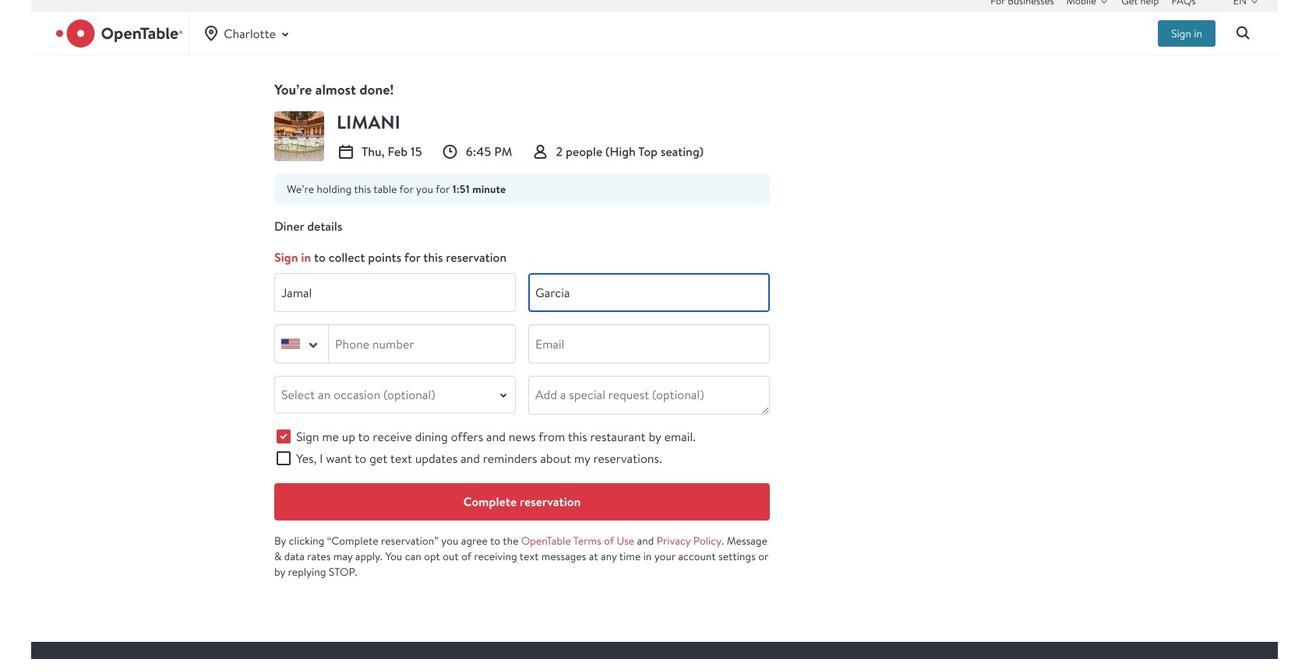 Task type: describe. For each thing, give the bounding box(es) containing it.
you're almost done! element
[[274, 80, 770, 99]]

Add a special request (optional) text field
[[529, 377, 769, 415]]

Last name text field
[[529, 274, 769, 312]]



Task type: locate. For each thing, give the bounding box(es) containing it.
opentable logo image
[[56, 19, 182, 48]]

Phone number telephone field
[[329, 326, 515, 363]]

Email email field
[[529, 326, 769, 363]]

First name text field
[[275, 274, 515, 312]]



Task type: vqa. For each thing, say whether or not it's contained in the screenshot.
Phone number PHONE FIELD
yes



